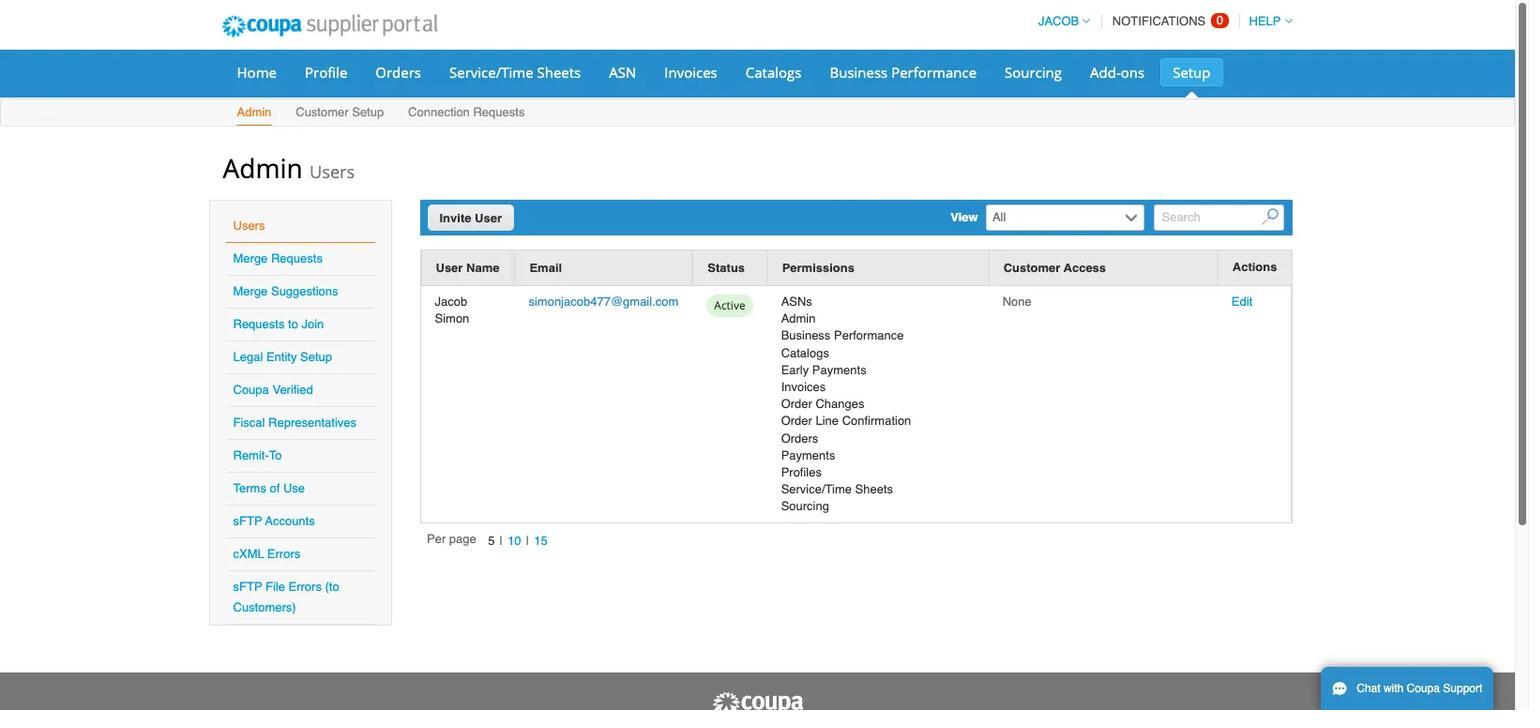Task type: locate. For each thing, give the bounding box(es) containing it.
coupa verified
[[233, 383, 313, 397]]

1 vertical spatial errors
[[288, 580, 322, 594]]

sftp accounts
[[233, 514, 315, 528]]

order left line
[[781, 414, 812, 428]]

simonjacob477@gmail.com link
[[529, 295, 679, 309]]

permissions
[[782, 261, 855, 275]]

representatives
[[268, 416, 356, 430]]

0 horizontal spatial invoices
[[664, 63, 717, 82]]

15 button
[[529, 531, 553, 551]]

catalogs up early
[[781, 346, 829, 360]]

orders
[[376, 63, 421, 82], [781, 431, 818, 445]]

5
[[488, 534, 495, 548]]

merge down users link
[[233, 251, 268, 265]]

0 horizontal spatial jacob
[[435, 295, 467, 309]]

0 vertical spatial service/time
[[449, 63, 533, 82]]

1 horizontal spatial sourcing
[[1005, 63, 1062, 82]]

order down early
[[781, 397, 812, 411]]

to
[[288, 317, 298, 331]]

home
[[237, 63, 277, 82]]

sftp accounts link
[[233, 514, 315, 528]]

customer
[[296, 105, 349, 119], [1003, 261, 1060, 275]]

line
[[816, 414, 839, 428]]

admin users
[[223, 150, 355, 186]]

2 horizontal spatial setup
[[1173, 63, 1211, 82]]

sftp up cxml
[[233, 514, 262, 528]]

1 vertical spatial setup
[[352, 105, 384, 119]]

2 merge from the top
[[233, 284, 268, 298]]

edit link
[[1232, 295, 1253, 309]]

0 horizontal spatial |
[[500, 534, 503, 548]]

customer access button
[[1003, 258, 1106, 278]]

terms of use
[[233, 481, 305, 495]]

help
[[1249, 14, 1281, 28]]

catalogs
[[746, 63, 802, 82], [781, 346, 829, 360]]

business
[[830, 63, 888, 82], [781, 329, 831, 343]]

merge down merge requests link
[[233, 284, 268, 298]]

0 vertical spatial users
[[310, 160, 355, 183]]

0 vertical spatial orders
[[376, 63, 421, 82]]

jacob up the sourcing link
[[1038, 14, 1079, 28]]

0 horizontal spatial sourcing
[[781, 499, 829, 513]]

15
[[534, 534, 548, 548]]

0 vertical spatial merge
[[233, 251, 268, 265]]

admin inside admin link
[[237, 105, 271, 119]]

add-ons
[[1090, 63, 1145, 82]]

business inside asns admin business performance catalogs early payments invoices order changes order line confirmation orders payments profiles service/time sheets sourcing
[[781, 329, 831, 343]]

orders up connection
[[376, 63, 421, 82]]

legal
[[233, 350, 263, 364]]

cxml errors link
[[233, 547, 300, 561]]

1 vertical spatial payments
[[781, 448, 835, 462]]

business performance
[[830, 63, 977, 82]]

1 vertical spatial sheets
[[855, 482, 893, 496]]

business performance link
[[817, 58, 989, 86]]

1 horizontal spatial |
[[526, 534, 529, 548]]

1 vertical spatial sftp
[[233, 580, 262, 594]]

coupa supplier portal image
[[209, 3, 450, 50], [711, 691, 804, 710]]

requests up suggestions
[[271, 251, 323, 265]]

admin down home
[[237, 105, 271, 119]]

payments
[[812, 363, 866, 377], [781, 448, 835, 462]]

help link
[[1241, 14, 1292, 28]]

legal entity setup link
[[233, 350, 332, 364]]

0 vertical spatial sftp
[[233, 514, 262, 528]]

customer inside customer access button
[[1003, 261, 1060, 275]]

user name button
[[436, 258, 499, 278]]

admin
[[237, 105, 271, 119], [223, 150, 303, 186], [781, 312, 816, 326]]

1 vertical spatial order
[[781, 414, 812, 428]]

requests inside connection requests link
[[473, 105, 525, 119]]

coupa inside button
[[1407, 682, 1440, 695]]

invoices right 'asn' link
[[664, 63, 717, 82]]

customer up none
[[1003, 261, 1060, 275]]

1 vertical spatial performance
[[834, 329, 904, 343]]

2 order from the top
[[781, 414, 812, 428]]

1 vertical spatial customer
[[1003, 261, 1060, 275]]

user
[[475, 211, 502, 225], [436, 261, 463, 275]]

admin inside asns admin business performance catalogs early payments invoices order changes order line confirmation orders payments profiles service/time sheets sourcing
[[781, 312, 816, 326]]

1 horizontal spatial invoices
[[781, 380, 826, 394]]

| right "5"
[[500, 534, 503, 548]]

jacob for jacob simon
[[435, 295, 467, 309]]

0 horizontal spatial sheets
[[537, 63, 581, 82]]

1 horizontal spatial jacob
[[1038, 14, 1079, 28]]

permissions button
[[782, 258, 855, 278]]

Search text field
[[1154, 204, 1285, 231]]

fiscal
[[233, 416, 265, 430]]

service/time down profiles
[[781, 482, 852, 496]]

orders down line
[[781, 431, 818, 445]]

0 horizontal spatial coupa supplier portal image
[[209, 3, 450, 50]]

order
[[781, 397, 812, 411], [781, 414, 812, 428]]

users inside "admin users"
[[310, 160, 355, 183]]

1 vertical spatial merge
[[233, 284, 268, 298]]

admin down admin link
[[223, 150, 303, 186]]

requests for merge requests
[[271, 251, 323, 265]]

setup down the orders link on the left of the page
[[352, 105, 384, 119]]

chat with coupa support button
[[1321, 667, 1494, 710]]

0 horizontal spatial navigation
[[427, 531, 553, 552]]

1 vertical spatial users
[[233, 219, 265, 233]]

0 vertical spatial sheets
[[537, 63, 581, 82]]

merge suggestions
[[233, 284, 338, 298]]

sheets left asn
[[537, 63, 581, 82]]

sftp for sftp accounts
[[233, 514, 262, 528]]

chat with coupa support
[[1357, 682, 1482, 695]]

cxml errors
[[233, 547, 300, 561]]

coupa
[[233, 383, 269, 397], [1407, 682, 1440, 695]]

1 horizontal spatial service/time
[[781, 482, 852, 496]]

sourcing down jacob link
[[1005, 63, 1062, 82]]

0 horizontal spatial users
[[233, 219, 265, 233]]

payments up the changes
[[812, 363, 866, 377]]

errors left (to
[[288, 580, 322, 594]]

1 horizontal spatial coupa
[[1407, 682, 1440, 695]]

users
[[310, 160, 355, 183], [233, 219, 265, 233]]

0 vertical spatial sourcing
[[1005, 63, 1062, 82]]

user left name
[[436, 261, 463, 275]]

1 vertical spatial coupa
[[1407, 682, 1440, 695]]

profile link
[[293, 58, 360, 86]]

requests to join
[[233, 317, 324, 331]]

2 vertical spatial admin
[[781, 312, 816, 326]]

1 vertical spatial business
[[781, 329, 831, 343]]

customer down the profile
[[296, 105, 349, 119]]

navigation containing notifications 0
[[1030, 3, 1292, 39]]

coupa up fiscal
[[233, 383, 269, 397]]

customer inside customer setup link
[[296, 105, 349, 119]]

1 vertical spatial user
[[436, 261, 463, 275]]

1 horizontal spatial coupa supplier portal image
[[711, 691, 804, 710]]

1 vertical spatial jacob
[[435, 295, 467, 309]]

1 merge from the top
[[233, 251, 268, 265]]

users up merge requests link
[[233, 219, 265, 233]]

setup down join
[[300, 350, 332, 364]]

of
[[270, 481, 280, 495]]

0 vertical spatial requests
[[473, 105, 525, 119]]

sftp up customers)
[[233, 580, 262, 594]]

sourcing down profiles
[[781, 499, 829, 513]]

0 vertical spatial admin
[[237, 105, 271, 119]]

coupa right with
[[1407, 682, 1440, 695]]

requests left the to at the left top of the page
[[233, 317, 285, 331]]

requests
[[473, 105, 525, 119], [271, 251, 323, 265], [233, 317, 285, 331]]

navigation containing per page
[[427, 531, 553, 552]]

2 vertical spatial requests
[[233, 317, 285, 331]]

0 vertical spatial order
[[781, 397, 812, 411]]

0
[[1216, 13, 1223, 27]]

add-
[[1090, 63, 1121, 82]]

payments up profiles
[[781, 448, 835, 462]]

sourcing
[[1005, 63, 1062, 82], [781, 499, 829, 513]]

0 vertical spatial user
[[475, 211, 502, 225]]

early
[[781, 363, 809, 377]]

sheets inside asns admin business performance catalogs early payments invoices order changes order line confirmation orders payments profiles service/time sheets sourcing
[[855, 482, 893, 496]]

0 vertical spatial invoices
[[664, 63, 717, 82]]

remit-to link
[[233, 448, 282, 462]]

catalogs right invoices link
[[746, 63, 802, 82]]

sheets down confirmation in the right bottom of the page
[[855, 482, 893, 496]]

navigation
[[1030, 3, 1292, 39], [427, 531, 553, 552]]

1 vertical spatial orders
[[781, 431, 818, 445]]

| left 15
[[526, 534, 529, 548]]

business down asns
[[781, 329, 831, 343]]

jacob for jacob
[[1038, 14, 1079, 28]]

(to
[[325, 580, 339, 594]]

user right invite
[[475, 211, 502, 225]]

suggestions
[[271, 284, 338, 298]]

requests down service/time sheets at the left of page
[[473, 105, 525, 119]]

users down customer setup link
[[310, 160, 355, 183]]

sftp inside sftp file errors (to customers)
[[233, 580, 262, 594]]

1 vertical spatial navigation
[[427, 531, 553, 552]]

actions
[[1232, 260, 1277, 274]]

invoices down early
[[781, 380, 826, 394]]

jacob up simon
[[435, 295, 467, 309]]

1 vertical spatial sourcing
[[781, 499, 829, 513]]

1 horizontal spatial orders
[[781, 431, 818, 445]]

users link
[[233, 219, 265, 233]]

admin for admin
[[237, 105, 271, 119]]

1 horizontal spatial user
[[475, 211, 502, 225]]

cxml
[[233, 547, 264, 561]]

1 vertical spatial invoices
[[781, 380, 826, 394]]

to
[[269, 448, 282, 462]]

asns
[[781, 295, 812, 309]]

legal entity setup
[[233, 350, 332, 364]]

0 vertical spatial coupa
[[233, 383, 269, 397]]

0 horizontal spatial user
[[436, 261, 463, 275]]

1 horizontal spatial sheets
[[855, 482, 893, 496]]

0 vertical spatial customer
[[296, 105, 349, 119]]

1 vertical spatial requests
[[271, 251, 323, 265]]

1 vertical spatial catalogs
[[781, 346, 829, 360]]

setup
[[1173, 63, 1211, 82], [352, 105, 384, 119], [300, 350, 332, 364]]

admin down asns
[[781, 312, 816, 326]]

1 vertical spatial admin
[[223, 150, 303, 186]]

setup down notifications 0 at the top right of page
[[1173, 63, 1211, 82]]

0 vertical spatial jacob
[[1038, 14, 1079, 28]]

service/time
[[449, 63, 533, 82], [781, 482, 852, 496]]

0 vertical spatial payments
[[812, 363, 866, 377]]

service/time up the connection requests
[[449, 63, 533, 82]]

catalogs inside asns admin business performance catalogs early payments invoices order changes order line confirmation orders payments profiles service/time sheets sourcing
[[781, 346, 829, 360]]

0 horizontal spatial customer
[[296, 105, 349, 119]]

merge
[[233, 251, 268, 265], [233, 284, 268, 298]]

business right 'catalogs' link at the top
[[830, 63, 888, 82]]

0 vertical spatial business
[[830, 63, 888, 82]]

jacob inside jacob simon
[[435, 295, 467, 309]]

0 horizontal spatial service/time
[[449, 63, 533, 82]]

user inside button
[[436, 261, 463, 275]]

2 sftp from the top
[[233, 580, 262, 594]]

1 horizontal spatial customer
[[1003, 261, 1060, 275]]

0 vertical spatial navigation
[[1030, 3, 1292, 39]]

profiles
[[781, 465, 822, 479]]

1 sftp from the top
[[233, 514, 262, 528]]

0 horizontal spatial setup
[[300, 350, 332, 364]]

view
[[951, 210, 978, 224]]

1 horizontal spatial users
[[310, 160, 355, 183]]

errors down accounts
[[267, 547, 300, 561]]

1 vertical spatial service/time
[[781, 482, 852, 496]]

1 horizontal spatial navigation
[[1030, 3, 1292, 39]]

1 vertical spatial coupa supplier portal image
[[711, 691, 804, 710]]



Task type: describe. For each thing, give the bounding box(es) containing it.
search image
[[1262, 209, 1279, 226]]

0 vertical spatial catalogs
[[746, 63, 802, 82]]

admin for admin users
[[223, 150, 303, 186]]

support
[[1443, 682, 1482, 695]]

active button
[[707, 294, 753, 323]]

connection requests link
[[407, 101, 526, 126]]

simon
[[435, 312, 469, 326]]

entity
[[266, 350, 297, 364]]

asn link
[[597, 58, 648, 86]]

profile
[[305, 63, 347, 82]]

notifications 0
[[1112, 13, 1223, 28]]

errors inside sftp file errors (to customers)
[[288, 580, 322, 594]]

10
[[508, 534, 521, 548]]

changes
[[816, 397, 864, 411]]

0 vertical spatial coupa supplier portal image
[[209, 3, 450, 50]]

performance inside asns admin business performance catalogs early payments invoices order changes order line confirmation orders payments profiles service/time sheets sourcing
[[834, 329, 904, 343]]

home link
[[225, 58, 289, 86]]

sftp for sftp file errors (to customers)
[[233, 580, 262, 594]]

notifications
[[1112, 14, 1206, 28]]

coupa verified link
[[233, 383, 313, 397]]

accounts
[[265, 514, 315, 528]]

customer for customer access
[[1003, 261, 1060, 275]]

invite
[[439, 211, 471, 225]]

per page
[[427, 532, 476, 546]]

terms of use link
[[233, 481, 305, 495]]

remit-to
[[233, 448, 282, 462]]

email button
[[529, 258, 562, 278]]

catalogs link
[[733, 58, 814, 86]]

admin link
[[236, 101, 272, 126]]

remit-
[[233, 448, 269, 462]]

0 vertical spatial errors
[[267, 547, 300, 561]]

status button
[[708, 258, 745, 278]]

invoices link
[[652, 58, 730, 86]]

0 horizontal spatial orders
[[376, 63, 421, 82]]

0 vertical spatial setup
[[1173, 63, 1211, 82]]

invite user
[[439, 211, 502, 225]]

fiscal representatives
[[233, 416, 356, 430]]

edit
[[1232, 295, 1253, 309]]

sftp file errors (to customers)
[[233, 580, 339, 614]]

add-ons link
[[1078, 58, 1157, 86]]

requests for connection requests
[[473, 105, 525, 119]]

merge requests
[[233, 251, 323, 265]]

join
[[302, 317, 324, 331]]

2 | from the left
[[526, 534, 529, 548]]

jacob link
[[1030, 14, 1090, 28]]

1 | from the left
[[500, 534, 503, 548]]

1 horizontal spatial setup
[[352, 105, 384, 119]]

service/time inside "link"
[[449, 63, 533, 82]]

page
[[449, 532, 476, 546]]

terms
[[233, 481, 266, 495]]

setup link
[[1161, 58, 1223, 86]]

0 vertical spatial performance
[[891, 63, 977, 82]]

sourcing link
[[993, 58, 1074, 86]]

requests to join link
[[233, 317, 324, 331]]

customer for customer setup
[[296, 105, 349, 119]]

invite user link
[[427, 205, 514, 231]]

invoices inside asns admin business performance catalogs early payments invoices order changes order line confirmation orders payments profiles service/time sheets sourcing
[[781, 380, 826, 394]]

with
[[1384, 682, 1404, 695]]

status
[[708, 261, 745, 275]]

fiscal representatives link
[[233, 416, 356, 430]]

access
[[1064, 261, 1106, 275]]

1 order from the top
[[781, 397, 812, 411]]

0 horizontal spatial coupa
[[233, 383, 269, 397]]

connection
[[408, 105, 470, 119]]

service/time sheets link
[[437, 58, 593, 86]]

asns admin business performance catalogs early payments invoices order changes order line confirmation orders payments profiles service/time sheets sourcing
[[781, 295, 911, 513]]

verified
[[272, 383, 313, 397]]

customers)
[[233, 600, 296, 614]]

service/time inside asns admin business performance catalogs early payments invoices order changes order line confirmation orders payments profiles service/time sheets sourcing
[[781, 482, 852, 496]]

none
[[1003, 295, 1032, 309]]

active
[[714, 297, 745, 313]]

connection requests
[[408, 105, 525, 119]]

user name
[[436, 261, 499, 275]]

service/time sheets
[[449, 63, 581, 82]]

orders inside asns admin business performance catalogs early payments invoices order changes order line confirmation orders payments profiles service/time sheets sourcing
[[781, 431, 818, 445]]

sftp file errors (to customers) link
[[233, 580, 339, 614]]

merge for merge suggestions
[[233, 284, 268, 298]]

ons
[[1121, 63, 1145, 82]]

name
[[466, 261, 499, 275]]

simonjacob477@gmail.com
[[529, 295, 679, 309]]

2 vertical spatial setup
[[300, 350, 332, 364]]

orders link
[[363, 58, 433, 86]]

email
[[529, 261, 562, 275]]

sheets inside "link"
[[537, 63, 581, 82]]

5 | 10 | 15
[[488, 534, 548, 548]]

5 button
[[483, 531, 500, 551]]

merge requests link
[[233, 251, 323, 265]]

View text field
[[988, 205, 1120, 230]]

merge for merge requests
[[233, 251, 268, 265]]

10 button
[[503, 531, 526, 551]]

asn
[[609, 63, 636, 82]]

jacob simon
[[435, 295, 469, 326]]

sourcing inside asns admin business performance catalogs early payments invoices order changes order line confirmation orders payments profiles service/time sheets sourcing
[[781, 499, 829, 513]]

file
[[265, 580, 285, 594]]



Task type: vqa. For each thing, say whether or not it's contained in the screenshot.
Save for Save changes
no



